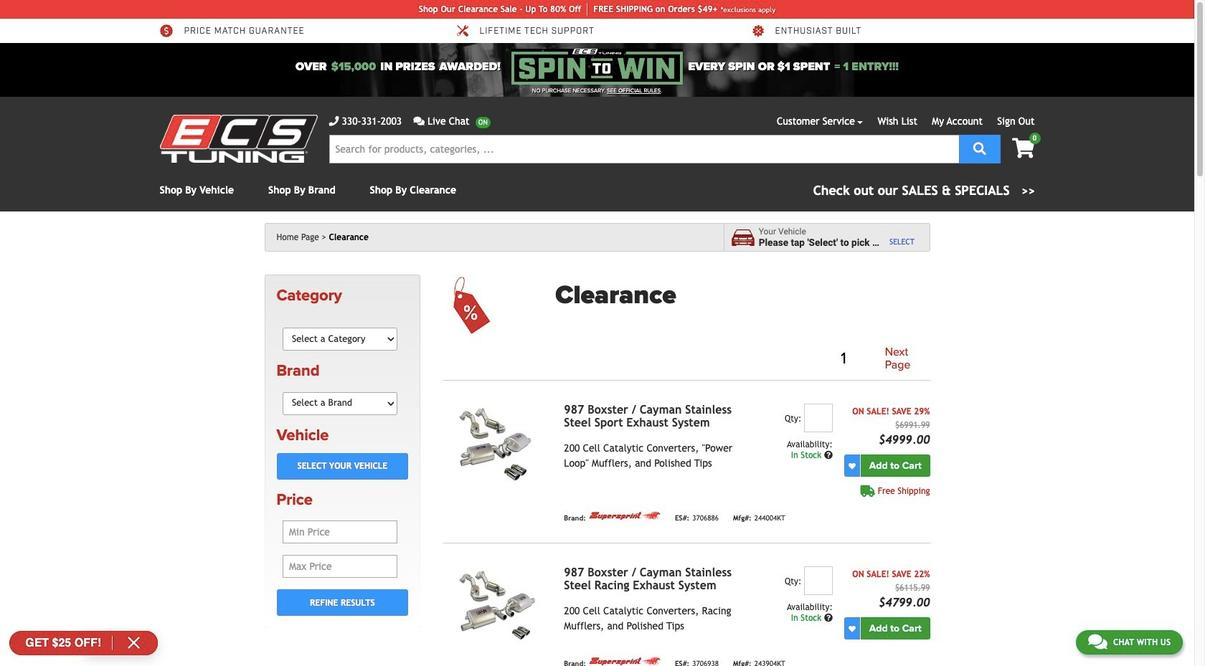 Task type: locate. For each thing, give the bounding box(es) containing it.
None number field
[[804, 404, 833, 433], [804, 567, 833, 596], [804, 404, 833, 433], [804, 567, 833, 596]]

comments image
[[413, 116, 425, 126], [1088, 633, 1108, 651]]

1 add to wish list image from the top
[[849, 462, 856, 470]]

0 vertical spatial question circle image
[[824, 451, 833, 460]]

0 vertical spatial supersprint - corporate logo image
[[589, 512, 661, 521]]

add to wish list image for the es#3706886 - 244004kt - 987 boxster / cayman stainless steel sport exhaust system - 200 cell catalytic converters, "power loop" mufflers, and polished tips - supersprint - porsche image
[[849, 462, 856, 470]]

1 vertical spatial add to wish list image
[[849, 625, 856, 632]]

add to wish list image for es#3706938 - 243904kt - 987 boxster / cayman stainless steel racing exhaust system - 200 cell catalytic converters, racing mufflers, and polished tips - supersprint - porsche image
[[849, 625, 856, 632]]

ecs tuning image
[[160, 115, 317, 163]]

paginated product list navigation navigation
[[555, 344, 930, 375]]

Min Price number field
[[283, 521, 397, 544]]

es#3706886 - 244004kt - 987 boxster / cayman stainless steel sport exhaust system - 200 cell catalytic converters, "power loop" mufflers, and polished tips - supersprint - porsche image
[[444, 404, 553, 486]]

1 vertical spatial comments image
[[1088, 633, 1108, 651]]

question circle image
[[824, 451, 833, 460], [824, 614, 833, 623]]

Search text field
[[329, 135, 959, 164]]

0 horizontal spatial comments image
[[413, 116, 425, 126]]

es#3706938 - 243904kt - 987 boxster / cayman stainless steel racing exhaust system - 200 cell catalytic converters, racing mufflers, and polished tips - supersprint - porsche image
[[444, 567, 553, 649]]

add to wish list image
[[849, 462, 856, 470], [849, 625, 856, 632]]

supersprint - corporate logo image
[[589, 512, 661, 521], [589, 657, 661, 666]]

supersprint - corporate logo image for es#3706938 - 243904kt - 987 boxster / cayman stainless steel racing exhaust system - 200 cell catalytic converters, racing mufflers, and polished tips - supersprint - porsche image
[[589, 657, 661, 666]]

1 question circle image from the top
[[824, 451, 833, 460]]

1 vertical spatial supersprint - corporate logo image
[[589, 657, 661, 666]]

question circle image for es#3706938 - 243904kt - 987 boxster / cayman stainless steel racing exhaust system - 200 cell catalytic converters, racing mufflers, and polished tips - supersprint - porsche image 'add to wish list' image
[[824, 614, 833, 623]]

2 supersprint - corporate logo image from the top
[[589, 657, 661, 666]]

shopping cart image
[[1012, 138, 1035, 159]]

1 horizontal spatial comments image
[[1088, 633, 1108, 651]]

phone image
[[329, 116, 339, 126]]

0 vertical spatial add to wish list image
[[849, 462, 856, 470]]

2 question circle image from the top
[[824, 614, 833, 623]]

1 vertical spatial question circle image
[[824, 614, 833, 623]]

2 add to wish list image from the top
[[849, 625, 856, 632]]

1 supersprint - corporate logo image from the top
[[589, 512, 661, 521]]



Task type: describe. For each thing, give the bounding box(es) containing it.
question circle image for 'add to wish list' image related to the es#3706886 - 244004kt - 987 boxster / cayman stainless steel sport exhaust system - 200 cell catalytic converters, "power loop" mufflers, and polished tips - supersprint - porsche image
[[824, 451, 833, 460]]

0 vertical spatial comments image
[[413, 116, 425, 126]]

Max Price number field
[[283, 555, 397, 578]]

search image
[[973, 142, 986, 155]]

ecs tuning 'spin to win' contest logo image
[[512, 49, 683, 85]]

supersprint - corporate logo image for the es#3706886 - 244004kt - 987 boxster / cayman stainless steel sport exhaust system - 200 cell catalytic converters, "power loop" mufflers, and polished tips - supersprint - porsche image
[[589, 512, 661, 521]]



Task type: vqa. For each thing, say whether or not it's contained in the screenshot.
The Email email field
no



